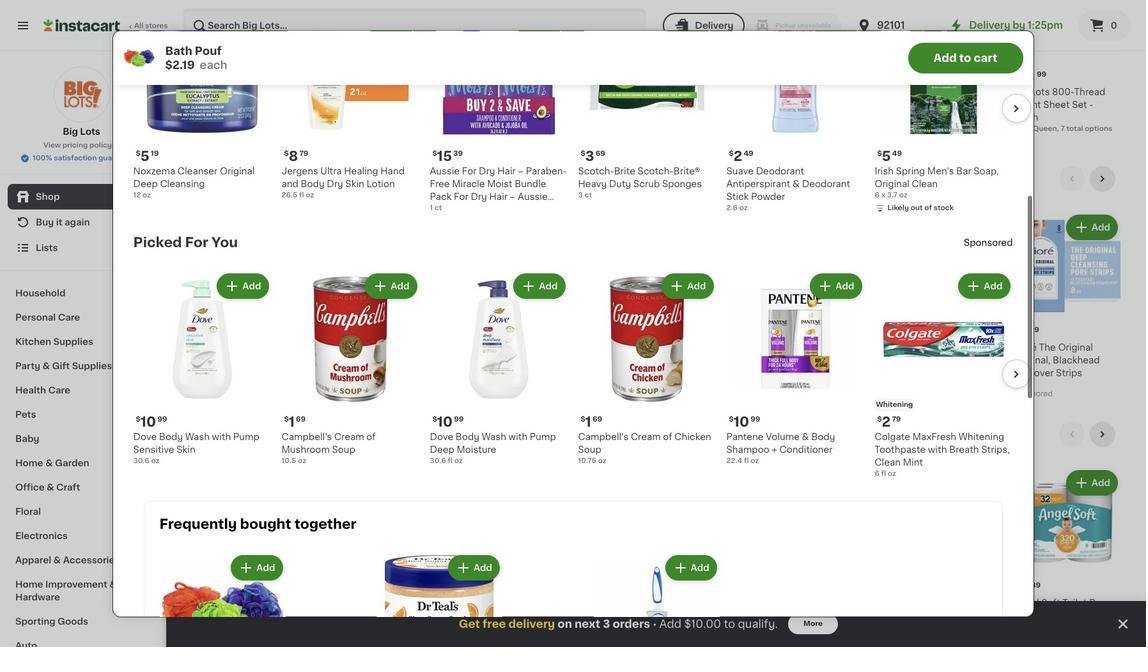Task type: describe. For each thing, give the bounding box(es) containing it.
toilet for charmin ultra strong toilet paper mega rolls 18 ct
[[779, 612, 803, 621]]

item carousel region containing beauty
[[192, 166, 1121, 412]]

to inside button
[[960, 52, 972, 63]]

dry inside "jergens ultra healing hand and body dry skin lotion 26.5 fl oz"
[[327, 180, 343, 189]]

oz inside campbell's cream of mushroom soup 10.5 oz
[[298, 458, 306, 465]]

big lots logo image
[[53, 67, 110, 123]]

1 vertical spatial 6
[[904, 326, 913, 340]]

$11.59 element
[[896, 581, 1004, 597]]

antimicrobial inside 38 sealy queen fresh & clean antimicrobial mattress pad
[[807, 100, 867, 109]]

goods
[[58, 618, 88, 627]]

- inside 43 emilia embroidered botanical queen comforter set - white white, queen, 2 total options
[[611, 113, 615, 122]]

perfect
[[218, 88, 251, 96]]

lots for big lots 800-thread count sheet set - blush pink, queen, 7 total options
[[1031, 88, 1050, 96]]

body inside dove body wash with pump deep moisture 30.6 fl oz
[[456, 433, 480, 442]]

0 button
[[1079, 10, 1131, 41]]

conditioner inside pantene volume & body shampoo + conditioner 22.4 fl oz
[[780, 446, 833, 455]]

office
[[15, 484, 45, 492]]

hardware
[[15, 594, 60, 602]]

$ for jergens ultra healing hand and body dry skin lotion
[[284, 150, 289, 157]]

oz inside colgate maxfresh whitening toothpaste with breath strips, clean mint 6 fl oz
[[888, 471, 897, 478]]

item carousel region containing 10
[[115, 266, 1031, 496]]

ct down pack
[[435, 205, 442, 212]]

oz inside dove body wash with pump deep moisture 30.6 fl oz
[[455, 458, 463, 465]]

personal
[[15, 313, 56, 322]]

0 vertical spatial 3
[[586, 150, 595, 163]]

more button
[[789, 615, 839, 635]]

noxzema cleanser original deep cleansing 12 oz
[[133, 167, 255, 199]]

for right pack
[[454, 193, 469, 201]]

product group containing 6
[[896, 212, 1004, 390]]

brush
[[365, 599, 391, 608]]

hair for aussie for dry hair – paraben- free miracle moist bundle pack for dry hair – aussie paraben-free miracle moist shampoo and conditioner bundle
[[498, 167, 516, 176]]

fl inside maybelline waterproof mascara brownish black 0.3 fl oz
[[323, 381, 328, 388]]

bath inside big lots large single- ply bath tissue rolls 12 ct
[[678, 612, 699, 621]]

30.6 for sensitive
[[133, 458, 150, 465]]

99 for pantene volume & body shampoo + conditioner
[[751, 416, 761, 423]]

& inside the clorox bowl brush & caddy 1 each
[[393, 599, 401, 608]]

sponges
[[663, 180, 702, 189]]

10 for dove body wash with pump sensitive skin
[[141, 416, 156, 429]]

- inside 21 microfiber sheet set - gray gray, queen
[[404, 88, 408, 96]]

bar
[[957, 167, 972, 176]]

12 inside noxzema cleanser original deep cleansing 12 oz
[[133, 192, 141, 199]]

oz inside the suave deodorant antiperspirant & deodorant stick powder 2.6 oz
[[740, 205, 748, 212]]

large
[[700, 599, 726, 608]]

sealy inside sealy full fresh & clean antimicrobial mattress pad
[[896, 88, 921, 96]]

sheet inside "big lots 800-thread count sheet set - blush pink, queen, 7 total options"
[[1044, 100, 1070, 109]]

mattress inside sealy full fresh & clean antimicrobial mattress pad
[[896, 113, 936, 122]]

whitening inside colgate maxfresh whitening toothpaste with breath strips, clean mint 6 fl oz
[[959, 433, 1005, 442]]

soft inside angel soft toilet paper, 8 mega rolls 8 ct
[[1042, 599, 1061, 608]]

hand
[[381, 167, 405, 176]]

home for home improvement & hardware
[[15, 581, 43, 590]]

all stores
[[134, 22, 168, 29]]

clorox bowl brush & caddy 1 each
[[309, 599, 401, 631]]

ct inside bioré the original original, blackhead remover strips 8 ct
[[1020, 381, 1028, 388]]

ct inside charmin ultra soft toilet paper mega rolls 18 ct
[[554, 624, 561, 631]]

& inside "link"
[[53, 556, 61, 565]]

scotch-brite scotch-brite® heavy duty scrub sponges 3 ct
[[578, 167, 702, 199]]

queen, for 43
[[569, 125, 595, 132]]

buy it again link
[[8, 210, 155, 235]]

fresh inside 38 sealy queen fresh & clean antimicrobial mattress pad
[[839, 88, 864, 96]]

options for 43
[[622, 125, 649, 132]]

49 for 2
[[744, 150, 754, 157]]

add to cart button
[[908, 42, 1024, 73]]

and inside "jergens ultra healing hand and body dry skin lotion 26.5 fl oz"
[[282, 180, 299, 189]]

health care
[[15, 386, 70, 395]]

1 down pack
[[430, 205, 433, 212]]

comforter inside 43 casa embroidered quatrefoil comforter set - navy & white
[[709, 100, 755, 109]]

& inside 'link'
[[47, 484, 54, 492]]

with inside colgate maxfresh whitening toothpaste with breath strips, clean mint 6 fl oz
[[928, 446, 947, 455]]

$ 32 99
[[899, 70, 932, 84]]

& left gift
[[43, 362, 50, 371]]

men's
[[928, 167, 955, 176]]

10.5
[[282, 458, 296, 465]]

ct inside scotch-brite scotch-brite® heavy duty scrub sponges 3 ct
[[585, 192, 592, 199]]

fl inside "jergens ultra healing hand and body dry skin lotion 26.5 fl oz"
[[299, 192, 304, 199]]

sheet for 21
[[358, 88, 384, 96]]

queen, for big
[[1033, 125, 1060, 132]]

miracle inside aussie for dry hair – miracle moist conditioner
[[544, 356, 577, 365]]

garden
[[55, 459, 89, 468]]

big lots premium bath tissue
[[192, 599, 294, 621]]

it
[[56, 218, 62, 227]]

blue,
[[427, 112, 445, 120]]

pad inside 38 sealy queen fresh & clean antimicrobial mattress pad
[[821, 113, 838, 122]]

maybelline waterproof mascara brownish black 0.3 fl oz
[[309, 343, 411, 388]]

0 vertical spatial deodorant
[[756, 167, 805, 176]]

$ 6 49
[[899, 326, 924, 340]]

options inside 27 microfiber sheet set - blue blue, king, 20 total options
[[496, 112, 524, 120]]

3 sponsored badge image from the left
[[1014, 391, 1053, 398]]

single-
[[728, 599, 760, 608]]

strong for ultra
[[843, 599, 873, 608]]

$ 1 69 for campbell's cream of mushroom soup
[[284, 416, 306, 429]]

picked
[[133, 236, 182, 249]]

0 horizontal spatial paraben-
[[430, 205, 471, 214]]

toilet for charmin ultra soft toilet paper mega rolls 18 ct
[[544, 612, 569, 621]]

1 up mushroom
[[289, 416, 295, 429]]

$ for dove body wash with pump sensitive skin
[[136, 416, 141, 423]]

0 vertical spatial miracle
[[452, 180, 485, 189]]

pump for dove body wash with pump sensitive skin
[[233, 433, 260, 442]]

toilet inside angel soft toilet paper, 8 mega rolls 8 ct
[[1063, 599, 1088, 608]]

antimicrobial inside sealy full fresh & clean antimicrobial mattress pad
[[925, 100, 984, 109]]

43 for 43 emilia embroidered botanical queen comforter set - white white, queen, 2 total options
[[551, 70, 570, 84]]

out
[[911, 205, 923, 212]]

dove for dove body wash with pump deep moisture
[[430, 433, 454, 442]]

policy
[[90, 142, 112, 149]]

premium
[[231, 599, 271, 608]]

home improvement & hardware link
[[8, 573, 155, 610]]

mesh
[[707, 343, 732, 352]]

for for picked for you
[[185, 236, 208, 249]]

hair for aussie for dry hair – miracle moist conditioner
[[612, 343, 630, 352]]

2 for colgate maxfresh whitening toothpaste with breath strips, clean mint
[[882, 416, 891, 429]]

big lots
[[63, 127, 100, 136]]

set inside 21 microfiber sheet set - gray gray, queen
[[386, 88, 402, 96]]

3.7
[[888, 192, 898, 199]]

$ for maybelline waterproof mascara brownish black
[[312, 327, 317, 334]]

+
[[772, 446, 778, 455]]

79 for jergens
[[300, 150, 309, 157]]

oz inside noxzema cleanser original deep cleansing 12 oz
[[143, 192, 151, 199]]

by
[[1013, 20, 1026, 30]]

100% inside burt's bees moisturizing lip balm, original beeswax, 100% natural origin
[[861, 369, 886, 378]]

white inside 43 emilia embroidered botanical queen comforter set - white white, queen, 2 total options
[[617, 113, 643, 122]]

mega for charmin ultra strong toilet paper mega rolls 18 ct
[[834, 612, 860, 621]]

bees
[[808, 343, 831, 352]]

essentials
[[937, 599, 982, 608]]

instacart logo image
[[43, 18, 120, 33]]

bath inside 'big lots premium bath tissue'
[[273, 599, 294, 608]]

product group containing 2
[[875, 271, 1013, 480]]

navy
[[685, 113, 708, 122]]

of for mushroom
[[367, 433, 376, 442]]

oz inside irish spring men's bar soap, original clean 6 x 3.7 oz
[[900, 192, 908, 199]]

$ for big lots 800-thread count sheet set - blush
[[1016, 71, 1021, 78]]

oz inside the dove body wash with pump sensitive skin 30.6 oz
[[151, 458, 160, 465]]

$ for colgate maxfresh whitening toothpaste with breath strips, clean mint
[[878, 416, 882, 423]]

paper for charmin essentials strong toilet paper mega rolls
[[956, 612, 982, 621]]

99 for sealy full fresh & clean antimicrobial mattress pad
[[923, 71, 932, 78]]

$1.09 element
[[427, 325, 534, 341]]

ct down moisturizing
[[786, 381, 793, 388]]

scrub
[[634, 180, 660, 189]]

treatment tracker modal dialog
[[166, 602, 1147, 648]]

set inside "big lots 800-thread count sheet set - blush pink, queen, 7 total options"
[[1073, 100, 1088, 109]]

pink,
[[1014, 125, 1032, 132]]

4 ct
[[779, 381, 793, 388]]

dr
[[896, 343, 907, 352]]

800-
[[1053, 88, 1075, 96]]

party & gift supplies link
[[8, 354, 155, 379]]

$ 10 99 for maybelline waterproof mascara brownish black
[[312, 326, 343, 340]]

1 horizontal spatial 39
[[1032, 583, 1041, 590]]

cart
[[974, 52, 998, 63]]

$8.09 element
[[544, 325, 651, 341]]

bath for bath
[[192, 428, 225, 441]]

100% inside button
[[33, 155, 52, 162]]

breath
[[950, 446, 980, 455]]

3 inside get free delivery on next 3 orders • add $10.00 to qualify.
[[603, 620, 610, 630]]

total for big
[[1067, 125, 1084, 132]]

supplies inside kitchen supplies link
[[53, 338, 93, 347]]

lip
[[836, 356, 850, 365]]

10 for maybelline waterproof mascara brownish black
[[317, 326, 332, 340]]

frequently
[[160, 518, 237, 531]]

clean inside irish spring men's bar soap, original clean 6 x 3.7 oz
[[912, 180, 938, 189]]

clean inside 38 sealy queen fresh & clean antimicrobial mattress pad
[[779, 100, 805, 109]]

1 horizontal spatial bundle
[[515, 180, 547, 189]]

lots for big lots premium bath tissue
[[209, 599, 228, 608]]

item carousel region containing 5
[[115, 0, 1031, 240]]

razor
[[453, 356, 479, 365]]

soup for campbell's cream of mushroom soup
[[332, 446, 355, 455]]

white inside 43 casa embroidered quatrefoil comforter set - navy & white
[[720, 113, 746, 122]]

19 inside 8 19
[[1032, 327, 1040, 334]]

shop link
[[8, 184, 155, 210]]

you
[[212, 236, 238, 249]]

$ 10 99 for dove body wash with pump sensitive skin
[[136, 416, 167, 429]]

white,
[[544, 125, 567, 132]]

0 horizontal spatial –
[[510, 193, 516, 201]]

& inside pantene volume & body shampoo + conditioner 22.4 fl oz
[[802, 433, 810, 442]]

$ for irish spring men's bar soap, original clean
[[878, 150, 882, 157]]

lots for big lots
[[80, 127, 100, 136]]

burt's
[[779, 343, 805, 352]]

dove for dove body wash with pump sensitive skin
[[133, 433, 157, 442]]

& inside sealy full fresh & clean antimicrobial mattress pad
[[969, 88, 976, 96]]

spring
[[896, 167, 926, 176]]

baby link
[[8, 427, 155, 452]]

set inside 27 microfiber sheet set - blue blue, king, 20 total options
[[504, 88, 519, 96]]

10 for dove body wash with pump deep moisture
[[437, 416, 453, 429]]

shampoo inside pantene volume & body shampoo + conditioner 22.4 fl oz
[[727, 446, 770, 455]]

18 for soft
[[544, 624, 552, 631]]

$ for dove body wash with pump deep moisture
[[433, 416, 437, 423]]

aussie for dry hair – miracle moist conditioner
[[544, 343, 638, 378]]

product group containing aussie for dry hair – miracle moist conditioner
[[544, 212, 651, 402]]

mega for charmin essentials strong toilet paper mega rolls
[[896, 625, 922, 634]]

fl inside colgate maxfresh whitening toothpaste with breath strips, clean mint 6 fl oz
[[882, 471, 887, 478]]

tissue inside big lots large single- ply bath tissue rolls 12 ct
[[701, 612, 730, 621]]

69 for campbell's cream of chicken soup
[[593, 416, 603, 423]]

$ for spa body mesh body loofas
[[664, 327, 669, 334]]

dry inside aussie for dry hair – miracle moist conditioner
[[593, 343, 609, 352]]

0 vertical spatial moist
[[487, 180, 513, 189]]

big for big lots
[[63, 127, 78, 136]]

1 up 10.75
[[586, 416, 592, 429]]

kitchen supplies
[[15, 338, 93, 347]]

stores
[[145, 22, 168, 29]]

pouf for bath pouf
[[215, 343, 236, 352]]

ct inside big lots large single- ply bath tissue rolls 12 ct
[[671, 624, 678, 631]]

paper for charmin ultra strong toilet paper mega rolls 18 ct
[[806, 612, 832, 621]]

floral
[[15, 508, 41, 517]]

ct inside charmin ultra strong toilet paper mega rolls 18 ct
[[789, 624, 796, 631]]

1 vertical spatial aussie
[[518, 193, 548, 201]]

add inside get free delivery on next 3 orders • add $10.00 to qualify.
[[660, 620, 682, 630]]

kitchen
[[15, 338, 51, 347]]

of for chicken
[[663, 433, 673, 442]]

teal's
[[909, 343, 935, 352]]

1 horizontal spatial miracle
[[493, 205, 526, 214]]

campbell's for campbell's cream of chicken soup
[[578, 433, 629, 442]]

- inside 43 casa embroidered quatrefoil comforter set - navy & white
[[679, 113, 683, 122]]

of for stock
[[925, 205, 933, 212]]

jergens ultra healing hand and body dry skin lotion 26.5 fl oz
[[282, 167, 405, 199]]

body inside the dove body wash with pump sensitive skin 30.6 oz
[[159, 433, 183, 442]]

$ for bath pouf
[[194, 327, 199, 334]]

rolls for charmin ultra strong toilet paper mega rolls 18 ct
[[862, 612, 884, 621]]

oz inside "jergens ultra healing hand and body dry skin lotion 26.5 fl oz"
[[306, 192, 314, 199]]

embroidered for 43 casa embroidered quatrefoil comforter set - navy & white
[[687, 88, 745, 96]]

maxfresh
[[913, 433, 957, 442]]

0 horizontal spatial whitening
[[877, 402, 914, 409]]

each inside bath pouf $2.19 each
[[200, 59, 227, 70]]

ultra for strong
[[819, 599, 841, 608]]

set inside 43 casa embroidered quatrefoil comforter set - navy & white
[[662, 113, 677, 122]]

options for big
[[1085, 125, 1113, 132]]

8 inside bioré the original original, blackhead remover strips 8 ct
[[1014, 381, 1019, 388]]

deep inside noxzema cleanser original deep cleansing 12 oz
[[133, 180, 158, 189]]

queen inside 43 emilia embroidered botanical queen comforter set - white white, queen, 2 total options
[[589, 100, 619, 109]]

1 vertical spatial 12
[[786, 326, 801, 340]]

1 inside the clorox bowl brush & caddy 1 each
[[309, 624, 312, 631]]

delivery for delivery by 1:25pm
[[970, 20, 1011, 30]]

clean inside colgate maxfresh whitening toothpaste with breath strips, clean mint 6 fl oz
[[875, 459, 901, 468]]

maybelline
[[309, 343, 359, 352]]

$ for pantene volume & body shampoo + conditioner
[[729, 416, 734, 423]]

mega for charmin ultra soft toilet paper mega rolls 18 ct
[[599, 612, 625, 621]]

fsa/hsa
[[898, 312, 931, 319]]

1 vertical spatial bundle
[[430, 231, 462, 240]]

20
[[467, 112, 476, 120]]

$ 2 79 for big lots premium bath tissue
[[194, 582, 218, 595]]

$ for sealy full fresh & clean antimicrobial mattress pad
[[899, 71, 904, 78]]

pets
[[15, 411, 36, 420]]

bath pouf $2.19 each
[[165, 45, 227, 70]]

shop
[[36, 193, 60, 201]]

conditioner inside aussie for dry hair – miracle moist conditioner
[[544, 369, 597, 378]]

6 inside colgate maxfresh whitening toothpaste with breath strips, clean mint 6 fl oz
[[875, 471, 880, 478]]

bikini
[[427, 356, 451, 365]]

0 vertical spatial paraben-
[[526, 167, 567, 176]]

apparel & accessories link
[[8, 549, 155, 573]]

paper for charmin ultra soft toilet paper mega rolls 18 ct
[[571, 612, 597, 621]]

soup for campbell's cream of chicken soup
[[578, 446, 602, 455]]

2 for bath pouf
[[199, 326, 208, 340]]

soft inside charmin ultra soft toilet paper mega rolls 18 ct
[[608, 599, 627, 608]]

toothpaste
[[875, 446, 926, 455]]

baby
[[15, 435, 39, 444]]

count
[[1014, 100, 1042, 109]]

sponsored badge image for 12
[[779, 391, 818, 398]]

satisfaction
[[54, 155, 97, 162]]

home improvement & hardware
[[15, 581, 117, 602]]

pack
[[430, 193, 452, 201]]

ply
[[662, 612, 676, 621]]

set inside 43 emilia embroidered botanical queen comforter set - white white, queen, 2 total options
[[593, 113, 608, 122]]

eyebrow
[[469, 343, 509, 352]]

queen inside 21 microfiber sheet set - gray gray, queen
[[331, 112, 355, 120]]

personal care
[[15, 313, 80, 322]]

aussie for aussie for dry hair – paraben- free miracle moist bundle pack for dry hair – aussie paraben-free miracle moist shampoo and conditioner bundle
[[430, 167, 460, 176]]

product group containing 12
[[779, 212, 886, 402]]

sporting
[[15, 618, 55, 627]]

$ 5 49
[[878, 150, 903, 163]]

21 microfiber sheet set - gray gray, queen
[[309, 70, 408, 120]]

1 horizontal spatial moist
[[528, 205, 554, 214]]

1 vertical spatial hair
[[490, 193, 508, 201]]

pad inside sealy full fresh & clean antimicrobial mattress pad
[[939, 113, 956, 122]]

- inside "big lots 800-thread count sheet set - blush pink, queen, 7 total options"
[[1090, 100, 1094, 109]]

sealy inside 38 sealy queen fresh & clean antimicrobial mattress pad
[[779, 88, 804, 96]]

emilia
[[544, 88, 571, 96]]

household link
[[8, 281, 155, 306]]

99 for maybelline waterproof mascara brownish black
[[333, 327, 343, 334]]

product group containing 8
[[1014, 212, 1121, 402]]

volume
[[766, 433, 800, 442]]

item carousel region containing bath
[[192, 422, 1121, 648]]

$ for noxzema cleanser original deep cleansing
[[136, 150, 141, 157]]

with for skin
[[212, 433, 231, 442]]



Task type: vqa. For each thing, say whether or not it's contained in the screenshot.
Pillsbury Flaky Cinnabon Cinnamon Rolls and Butter Cream Icing's The 3
no



Task type: locate. For each thing, give the bounding box(es) containing it.
2 soup from the left
[[578, 446, 602, 455]]

oz down toothpaste
[[888, 471, 897, 478]]

oz inside maybelline waterproof mascara brownish black 0.3 fl oz
[[329, 381, 338, 388]]

0 vertical spatial and
[[282, 180, 299, 189]]

bath for bath pouf
[[192, 343, 213, 352]]

1 cream from the left
[[334, 433, 364, 442]]

0 vertical spatial strong
[[843, 599, 873, 608]]

1 horizontal spatial 30.6
[[430, 458, 446, 465]]

1 tissue from the left
[[192, 612, 221, 621]]

oz inside campbell's cream of chicken soup 10.75 oz
[[598, 458, 607, 465]]

strips,
[[982, 446, 1010, 455]]

total inside 27 microfiber sheet set - blue blue, king, 20 total options
[[478, 112, 495, 120]]

2 pump from the left
[[530, 433, 556, 442]]

49 inside the $ 2 49
[[744, 150, 754, 157]]

1 paper from the left
[[571, 612, 597, 621]]

79 up jergens
[[300, 150, 309, 157]]

0 vertical spatial hair
[[498, 167, 516, 176]]

2 mattress from the left
[[896, 113, 936, 122]]

lots left "premium"
[[209, 599, 228, 608]]

pantene
[[727, 433, 764, 442]]

7
[[1061, 125, 1065, 132]]

2 horizontal spatial paper
[[956, 612, 982, 621]]

1 vertical spatial $ 2 79
[[194, 582, 218, 595]]

0 horizontal spatial pump
[[233, 433, 260, 442]]

0 horizontal spatial delivery
[[695, 21, 734, 30]]

0 vertical spatial –
[[518, 167, 524, 176]]

microfiber for 27
[[427, 88, 473, 96]]

0 horizontal spatial sheet
[[358, 88, 384, 96]]

campbell's for campbell's cream of mushroom soup
[[282, 433, 332, 442]]

white
[[617, 113, 643, 122], [720, 113, 746, 122]]

0 horizontal spatial fresh
[[839, 88, 864, 96]]

mascara
[[309, 356, 348, 365]]

2 up bath pouf
[[199, 326, 208, 340]]

microfiber up gray
[[309, 88, 356, 96]]

1 18 from the left
[[544, 624, 552, 631]]

paper inside charmin essentials strong toilet paper mega rolls
[[956, 612, 982, 621]]

99 for big lots 800-thread count sheet set - blush
[[1037, 71, 1047, 78]]

0 horizontal spatial white
[[617, 113, 643, 122]]

79 up 'big lots premium bath tissue'
[[209, 583, 218, 590]]

campbell's up 10.75
[[578, 433, 629, 442]]

angel
[[1014, 599, 1040, 608]]

1 sealy from the left
[[779, 88, 804, 96]]

$ 1 69 for campbell's cream of chicken soup
[[581, 416, 603, 429]]

1 dove from the left
[[133, 433, 157, 442]]

wash for skin
[[185, 433, 210, 442]]

1 vertical spatial paraben-
[[430, 205, 471, 214]]

to down the single-
[[724, 620, 736, 630]]

electronics link
[[8, 524, 155, 549]]

1 vertical spatial comforter
[[544, 113, 591, 122]]

1 bowl from the left
[[341, 599, 363, 608]]

1 vertical spatial care
[[48, 386, 70, 395]]

more
[[804, 621, 823, 628]]

4 inside spa body mesh body loofas 4 ct
[[662, 368, 666, 375]]

2 bowl from the left
[[480, 599, 502, 608]]

0 horizontal spatial of
[[367, 433, 376, 442]]

1 soft from the left
[[608, 599, 627, 608]]

5 for noxzema cleanser original deep cleansing
[[141, 150, 150, 163]]

ct down ply
[[671, 624, 678, 631]]

1 vertical spatial shampoo
[[727, 446, 770, 455]]

0 horizontal spatial scotch-
[[578, 167, 614, 176]]

delivery inside button
[[695, 21, 734, 30]]

99 up lysol
[[444, 583, 454, 590]]

$ 10 99 for dove body wash with pump deep moisture
[[433, 416, 464, 429]]

1 charmin from the left
[[544, 599, 582, 608]]

next
[[575, 620, 601, 630]]

$ 2 79
[[878, 416, 901, 429], [194, 582, 218, 595]]

2 $ 1 69 from the left
[[581, 416, 603, 429]]

oz right 10.75
[[598, 458, 607, 465]]

99 up 'maybelline'
[[333, 327, 343, 334]]

1 $ 1 69 from the left
[[284, 416, 306, 429]]

$ inside $ 21 99
[[1016, 71, 1021, 78]]

charmin inside charmin ultra soft toilet paper mega rolls 18 ct
[[544, 599, 582, 608]]

burt's bees moisturizing lip balm, original beeswax, 100% natural origin
[[779, 343, 886, 391]]

irish
[[875, 167, 894, 176]]

2 sponsored badge image from the left
[[779, 391, 818, 398]]

$ right guarantee
[[136, 150, 141, 157]]

home for home & garden
[[15, 459, 43, 468]]

2 30.6 from the left
[[430, 458, 446, 465]]

19 up the bioré
[[1032, 327, 1040, 334]]

care for personal care
[[58, 313, 80, 322]]

10 for pantene volume & body shampoo + conditioner
[[734, 416, 750, 429]]

lots inside big lots large single- ply bath tissue rolls 12 ct
[[679, 599, 698, 608]]

99
[[215, 71, 225, 78], [923, 71, 932, 78], [1037, 71, 1047, 78], [333, 327, 343, 334], [157, 416, 167, 423], [454, 416, 464, 423], [751, 416, 761, 423], [444, 583, 454, 590]]

toilet inside charmin ultra soft toilet paper mega rolls 18 ct
[[544, 612, 569, 621]]

big up pricing
[[63, 127, 78, 136]]

bioré the original original, blackhead remover strips 8 ct
[[1014, 343, 1100, 388]]

accessories
[[63, 556, 120, 565]]

mega inside charmin essentials strong toilet paper mega rolls
[[896, 625, 922, 634]]

lots down $ 21 99
[[1031, 88, 1050, 96]]

21 for 21 99
[[199, 70, 214, 84]]

pouf for bath pouf $2.19 each
[[195, 45, 222, 56]]

lots down 09
[[679, 599, 698, 608]]

& inside 43 casa embroidered quatrefoil comforter set - navy & white
[[711, 113, 718, 122]]

$ inside $ 12 69
[[782, 327, 786, 334]]

0 horizontal spatial campbell's
[[282, 433, 332, 442]]

2 inside serta perfect sleeper regal comfort king bed pillows 2 ct
[[192, 125, 196, 132]]

body inside pantene volume & body shampoo + conditioner 22.4 fl oz
[[812, 433, 836, 442]]

ultra inside "jergens ultra healing hand and body dry skin lotion 26.5 fl oz"
[[321, 167, 342, 176]]

clean down toothpaste
[[875, 459, 901, 468]]

99 for dove body wash with pump deep moisture
[[454, 416, 464, 423]]

1 campbell's from the left
[[282, 433, 332, 442]]

queen, inside "big lots 800-thread count sheet set - blush pink, queen, 7 total options"
[[1033, 125, 1060, 132]]

body inside "jergens ultra healing hand and body dry skin lotion 26.5 fl oz"
[[301, 180, 325, 189]]

antimicrobial
[[807, 100, 867, 109], [925, 100, 984, 109]]

43 casa embroidered quatrefoil comforter set - navy & white
[[662, 70, 755, 122]]

$ 12 69
[[782, 326, 812, 340]]

8
[[289, 150, 298, 163], [1021, 326, 1030, 340], [1014, 381, 1019, 388], [669, 582, 678, 595], [1014, 612, 1020, 621], [1014, 624, 1019, 631]]

21 up gray
[[317, 70, 331, 84]]

3
[[586, 150, 595, 163], [578, 192, 583, 199], [603, 620, 610, 630]]

$ for burt's bees moisturizing lip balm, original beeswax, 100% natural origin
[[782, 327, 786, 334]]

item carousel region
[[115, 0, 1031, 240], [192, 166, 1121, 412], [115, 266, 1031, 496], [192, 422, 1121, 648]]

$9.29 element
[[309, 581, 417, 597]]

2 horizontal spatial 3
[[603, 620, 610, 630]]

0 horizontal spatial moist
[[487, 180, 513, 189]]

15
[[437, 150, 452, 163]]

2 up lysol
[[434, 582, 443, 595]]

brownish
[[350, 356, 391, 365]]

dove inside dove body wash with pump deep moisture 30.6 fl oz
[[430, 433, 454, 442]]

skin
[[346, 180, 364, 189], [177, 446, 196, 455]]

& right antiperspirant
[[793, 180, 800, 189]]

$ left 09
[[664, 583, 669, 590]]

gift
[[52, 362, 70, 371]]

skin inside "jergens ultra healing hand and body dry skin lotion 26.5 fl oz"
[[346, 180, 364, 189]]

0 vertical spatial free
[[430, 180, 450, 189]]

– for aussie for dry hair – paraben- free miracle moist bundle pack for dry hair – aussie paraben-free miracle moist shampoo and conditioner bundle
[[518, 167, 524, 176]]

& left garden
[[45, 459, 53, 468]]

0 horizontal spatial 30.6
[[133, 458, 150, 465]]

100% satisfaction guarantee
[[33, 155, 136, 162]]

original up natural
[[779, 369, 814, 378]]

household
[[15, 289, 66, 298]]

6 inside irish spring men's bar soap, original clean 6 x 3.7 oz
[[875, 192, 880, 199]]

2 for lysol toilet bowl cleaner gel stain removal
[[434, 582, 443, 595]]

2 dove from the left
[[430, 433, 454, 442]]

$ for big lots premium bath tissue
[[194, 583, 199, 590]]

bundle down the white,
[[515, 180, 547, 189]]

30.6 inside the dove body wash with pump sensitive skin 30.6 oz
[[133, 458, 150, 465]]

sheet for 27
[[475, 88, 502, 96]]

2 horizontal spatial free
[[944, 369, 964, 378]]

jergens
[[282, 167, 318, 176]]

toilet for charmin essentials strong toilet paper mega rolls
[[929, 612, 953, 621]]

09
[[679, 583, 689, 590]]

likely
[[888, 205, 909, 212]]

2 horizontal spatial charmin
[[896, 599, 935, 608]]

$ inside $ 4 19
[[664, 327, 669, 334]]

product group
[[309, 212, 417, 402], [544, 212, 651, 402], [779, 212, 886, 402], [896, 212, 1004, 390], [1014, 212, 1121, 402], [133, 271, 271, 467], [282, 271, 420, 467], [430, 271, 568, 467], [578, 271, 717, 467], [727, 271, 865, 467], [875, 271, 1013, 480], [779, 468, 886, 633], [1014, 468, 1121, 633], [160, 553, 286, 648], [377, 553, 503, 648], [594, 553, 720, 648]]

with for moisture
[[509, 433, 528, 442]]

clean inside sealy full fresh & clean antimicrobial mattress pad
[[896, 100, 922, 109]]

79 inside product group
[[892, 416, 901, 423]]

1 horizontal spatial options
[[622, 125, 649, 132]]

0 vertical spatial 39
[[454, 150, 463, 157]]

0 horizontal spatial $ 1 69
[[284, 416, 306, 429]]

0 vertical spatial 100%
[[33, 155, 52, 162]]

paraben- down pack
[[430, 205, 471, 214]]

king
[[260, 100, 280, 109]]

ct down loofas
[[668, 368, 676, 375]]

1 horizontal spatial antimicrobial
[[925, 100, 984, 109]]

sensitive
[[133, 446, 174, 455]]

charmin for charmin ultra strong toilet paper mega rolls 18 ct
[[779, 599, 817, 608]]

& right brush
[[393, 599, 401, 608]]

lysol toilet bowl cleaner gel stain removal
[[427, 599, 505, 634]]

1 horizontal spatial ultra
[[584, 599, 606, 608]]

18 left on
[[544, 624, 552, 631]]

2 antimicrobial from the left
[[925, 100, 984, 109]]

$ for campbell's cream of mushroom soup
[[284, 416, 289, 423]]

skin inside the dove body wash with pump sensitive skin 30.6 oz
[[177, 446, 196, 455]]

$ up mushroom
[[284, 416, 289, 423]]

1 embroidered from the left
[[573, 88, 631, 96]]

original inside noxzema cleanser original deep cleansing 12 oz
[[220, 167, 255, 176]]

$21.99 element
[[544, 581, 651, 597]]

sealy down 32
[[896, 88, 921, 96]]

4 down loofas
[[662, 368, 666, 375]]

of inside campbell's cream of chicken soup 10.75 oz
[[663, 433, 673, 442]]

1 vertical spatial deodorant
[[803, 180, 851, 189]]

fl inside dove body wash with pump deep moisture 30.6 fl oz
[[448, 458, 453, 465]]

43 inside 43 emilia embroidered botanical queen comforter set - white white, queen, 2 total options
[[551, 70, 570, 84]]

ct inside angel soft toilet paper, 8 mega rolls 8 ct
[[1020, 624, 1028, 631]]

pricing
[[62, 142, 88, 149]]

apparel
[[15, 556, 51, 565]]

$ 2 99
[[429, 582, 454, 595]]

2 vertical spatial 4
[[779, 381, 784, 388]]

1 43 from the left
[[551, 70, 570, 84]]

conditioner
[[495, 218, 548, 227], [544, 369, 597, 378], [780, 446, 833, 455]]

aussie
[[430, 167, 460, 176], [518, 193, 548, 201], [544, 343, 574, 352]]

$ up suave
[[729, 150, 734, 157]]

original right 'cleanser'
[[220, 167, 255, 176]]

ct down angel at right bottom
[[1020, 624, 1028, 631]]

ultra left the 'healing'
[[321, 167, 342, 176]]

lots for big lots large single- ply bath tissue rolls 12 ct
[[679, 599, 698, 608]]

1 5 from the left
[[141, 150, 150, 163]]

blackhead
[[1053, 356, 1100, 365]]

$ up heavy
[[581, 150, 586, 157]]

hair inside aussie for dry hair – miracle moist conditioner
[[612, 343, 630, 352]]

$ for dr teal's pure epsom salt soak, therapeutic, fragrance free
[[899, 327, 904, 334]]

69 inside $ 12 69
[[802, 327, 812, 334]]

1 queen, from the left
[[569, 125, 595, 132]]

1 horizontal spatial mattress
[[896, 113, 936, 122]]

2 scotch- from the left
[[638, 167, 674, 176]]

1 horizontal spatial delivery
[[970, 20, 1011, 30]]

microfiber
[[309, 88, 356, 96], [427, 88, 473, 96]]

1 microfiber from the left
[[309, 88, 356, 96]]

comfort
[[220, 100, 258, 109]]

2 white from the left
[[720, 113, 746, 122]]

1 horizontal spatial $ 1 69
[[581, 416, 603, 429]]

big for big lots 800-thread count sheet set - blush pink, queen, 7 total options
[[1014, 88, 1029, 96]]

$ down '92101' popup button
[[899, 71, 904, 78]]

43 up casa on the right of the page
[[669, 70, 687, 84]]

92101 button
[[857, 8, 934, 43]]

1 horizontal spatial 12
[[662, 624, 669, 631]]

49 up suave
[[744, 150, 754, 157]]

body right volume on the right of page
[[812, 433, 836, 442]]

home & garden
[[15, 459, 89, 468]]

1 sponsored badge image from the left
[[309, 391, 348, 398]]

free
[[430, 180, 450, 189], [471, 205, 491, 214], [944, 369, 964, 378]]

soup right mushroom
[[332, 446, 355, 455]]

2 vertical spatial queen
[[331, 112, 355, 120]]

queen inside 38 sealy queen fresh & clean antimicrobial mattress pad
[[806, 88, 836, 96]]

supplies
[[53, 338, 93, 347], [72, 362, 112, 371]]

1 pump from the left
[[233, 433, 260, 442]]

shampoo down the pantene
[[727, 446, 770, 455]]

0
[[1111, 21, 1118, 30]]

1 mattress from the left
[[779, 113, 819, 122]]

charmin for charmin essentials strong toilet paper mega rolls
[[896, 599, 935, 608]]

campbell's cream of mushroom soup 10.5 oz
[[282, 433, 376, 465]]

soft right angel at right bottom
[[1042, 599, 1061, 608]]

aussie for dry hair – miracle moist conditioner button
[[544, 212, 651, 390]]

1 white from the left
[[617, 113, 643, 122]]

2 fresh from the left
[[941, 88, 966, 96]]

$ up burt's at the bottom of the page
[[782, 327, 786, 334]]

sponsored badge image for 10
[[309, 391, 348, 398]]

cream for mushroom
[[334, 433, 364, 442]]

2 campbell's from the left
[[578, 433, 629, 442]]

79 up colgate
[[892, 416, 901, 423]]

shampoo inside the aussie for dry hair – paraben- free miracle moist bundle pack for dry hair – aussie paraben-free miracle moist shampoo and conditioner bundle
[[430, 218, 473, 227]]

mega inside angel soft toilet paper, 8 mega rolls 8 ct
[[1022, 612, 1048, 621]]

whitening up colgate
[[877, 402, 914, 409]]

2 soft from the left
[[1042, 599, 1061, 608]]

with inside the dove body wash with pump sensitive skin 30.6 oz
[[212, 433, 231, 442]]

rolls for angel soft toilet paper, 8 mega rolls 8 ct
[[1050, 612, 1072, 621]]

brite®
[[674, 167, 701, 176]]

ultra down '$21.99' element
[[584, 599, 606, 608]]

2 paper from the left
[[806, 612, 832, 621]]

bioswiss eyebrow & bikini razor button
[[427, 212, 534, 377]]

moist inside aussie for dry hair – miracle moist conditioner
[[579, 356, 605, 365]]

original up 3.7
[[875, 180, 910, 189]]

2 home from the top
[[15, 581, 43, 590]]

thread
[[1075, 88, 1106, 96]]

5 up noxzema
[[141, 150, 150, 163]]

1 antimicrobial from the left
[[807, 100, 867, 109]]

1 vertical spatial supplies
[[72, 362, 112, 371]]

$ for big lots large single- ply bath tissue rolls
[[664, 583, 669, 590]]

1 soup from the left
[[332, 446, 355, 455]]

1 horizontal spatial microfiber
[[427, 88, 473, 96]]

0 horizontal spatial options
[[496, 112, 524, 120]]

1 21 from the left
[[199, 70, 214, 84]]

2 for suave deodorant antiperspirant & deodorant stick powder
[[734, 150, 743, 163]]

$ up 'irish'
[[878, 150, 882, 157]]

charmin inside charmin essentials strong toilet paper mega rolls
[[896, 599, 935, 608]]

2 horizontal spatial moist
[[579, 356, 605, 365]]

1 horizontal spatial soft
[[1042, 599, 1061, 608]]

lists
[[36, 244, 58, 253]]

oz down mushroom
[[298, 458, 306, 465]]

2 18 from the left
[[779, 624, 787, 631]]

bowl inside lysol toilet bowl cleaner gel stain removal
[[480, 599, 502, 608]]

–
[[518, 167, 524, 176], [510, 193, 516, 201], [632, 343, 638, 352]]

19 up loofas
[[680, 327, 688, 334]]

2 charmin from the left
[[779, 599, 817, 608]]

sponsored badge image
[[309, 391, 348, 398], [779, 391, 818, 398], [1014, 391, 1053, 398]]

18 inside charmin ultra strong toilet paper mega rolls 18 ct
[[779, 624, 787, 631]]

original inside bioré the original original, blackhead remover strips 8 ct
[[1059, 343, 1094, 352]]

1 horizontal spatial sealy
[[896, 88, 921, 96]]

2 cream from the left
[[631, 433, 661, 442]]

& inside bioswiss eyebrow & bikini razor
[[511, 343, 518, 352]]

ct inside serta perfect sleeper regal comfort king bed pillows 2 ct
[[198, 125, 205, 132]]

$ 2 79 inside product group
[[878, 416, 901, 429]]

2 vertical spatial free
[[944, 369, 964, 378]]

1 horizontal spatial free
[[471, 205, 491, 214]]

& left full at right
[[866, 88, 873, 96]]

delivery button
[[663, 13, 745, 38]]

0 vertical spatial aussie
[[430, 167, 460, 176]]

& right navy
[[711, 113, 718, 122]]

2 microfiber from the left
[[427, 88, 473, 96]]

ct inside spa body mesh body loofas 4 ct
[[668, 368, 676, 375]]

3 21 from the left
[[1021, 70, 1036, 84]]

cream for chicken
[[631, 433, 661, 442]]

rolls for charmin ultra soft toilet paper mega rolls 18 ct
[[627, 612, 649, 621]]

12 inside big lots large single- ply bath tissue rolls 12 ct
[[662, 624, 669, 631]]

0 horizontal spatial sponsored badge image
[[309, 391, 348, 398]]

49 inside $ 6 49
[[914, 327, 924, 334]]

ultra for soft
[[584, 599, 606, 608]]

sealy full fresh & clean antimicrobial mattress pad
[[896, 88, 984, 122]]

soup inside campbell's cream of mushroom soup 10.5 oz
[[332, 446, 355, 455]]

$ down blue,
[[433, 150, 437, 157]]

body up sensitive
[[159, 433, 183, 442]]

ultra inside charmin ultra strong toilet paper mega rolls 18 ct
[[819, 599, 841, 608]]

- inside 27 microfiber sheet set - blue blue, king, 20 total options
[[521, 88, 525, 96]]

– for aussie for dry hair – miracle moist conditioner
[[632, 343, 638, 352]]

paper,
[[1090, 599, 1118, 608]]

aussie for aussie for dry hair – miracle moist conditioner
[[544, 343, 574, 352]]

strips
[[1057, 369, 1083, 378]]

0 horizontal spatial strong
[[843, 599, 873, 608]]

gray
[[309, 100, 331, 109]]

2 21 from the left
[[317, 70, 331, 84]]

39 inside $ 15 39
[[454, 150, 463, 157]]

$2.19
[[165, 59, 195, 70]]

$ 2 79 up colgate
[[878, 416, 901, 429]]

10 up sensitive
[[141, 416, 156, 429]]

2 tissue from the left
[[701, 612, 730, 621]]

bath inside bath pouf $2.19 each
[[165, 45, 192, 56]]

0 horizontal spatial 39
[[454, 150, 463, 157]]

$ 10 99 for pantene volume & body shampoo + conditioner
[[729, 416, 761, 429]]

99 for lysol toilet bowl cleaner gel stain removal
[[444, 583, 454, 590]]

0 horizontal spatial 79
[[209, 583, 218, 590]]

0 horizontal spatial 21
[[199, 70, 214, 84]]

0 horizontal spatial bowl
[[341, 599, 363, 608]]

comforter inside 43 emilia embroidered botanical queen comforter set - white white, queen, 2 total options
[[544, 113, 591, 122]]

scotch-
[[578, 167, 614, 176], [638, 167, 674, 176]]

view pricing policy
[[43, 142, 112, 149]]

powder
[[752, 193, 786, 201]]

tissue inside 'big lots premium bath tissue'
[[192, 612, 221, 621]]

remover
[[1014, 369, 1054, 378]]

campbell's up mushroom
[[282, 433, 332, 442]]

2 horizontal spatial 79
[[892, 416, 901, 423]]

$ for aussie for dry hair – paraben- free miracle moist bundle pack for dry hair – aussie paraben-free miracle moist shampoo and conditioner bundle
[[433, 150, 437, 157]]

1 horizontal spatial fresh
[[941, 88, 966, 96]]

32
[[904, 70, 921, 84]]

all
[[134, 22, 143, 29]]

2 horizontal spatial sheet
[[1044, 100, 1070, 109]]

$ up the pantene
[[729, 416, 734, 423]]

99 up perfect
[[215, 71, 225, 78]]

2 wash from the left
[[482, 433, 507, 442]]

bed
[[192, 113, 210, 122]]

ultra up more
[[819, 599, 841, 608]]

1 horizontal spatial deep
[[430, 446, 455, 455]]

1 vertical spatial queen
[[589, 100, 619, 109]]

0 vertical spatial to
[[960, 52, 972, 63]]

2 queen, from the left
[[1033, 125, 1060, 132]]

paper up more
[[806, 612, 832, 621]]

2 43 from the left
[[669, 70, 687, 84]]

sheet inside 21 microfiber sheet set - gray gray, queen
[[358, 88, 384, 96]]

2 horizontal spatial ultra
[[819, 599, 841, 608]]

toilet inside charmin ultra strong toilet paper mega rolls 18 ct
[[779, 612, 803, 621]]

toilet right qualify.
[[779, 612, 803, 621]]

99 right 32
[[923, 71, 932, 78]]

0 horizontal spatial 100%
[[33, 155, 52, 162]]

queen, inside 43 emilia embroidered botanical queen comforter set - white white, queen, 2 total options
[[569, 125, 595, 132]]

49 for 5
[[893, 150, 903, 157]]

colgate
[[875, 433, 911, 442]]

for for aussie for dry hair – miracle moist conditioner
[[576, 343, 591, 352]]

4 up spa
[[669, 326, 678, 340]]

beeswax,
[[816, 369, 859, 378]]

$ up spa
[[664, 327, 669, 334]]

1 horizontal spatial to
[[960, 52, 972, 63]]

sheet
[[358, 88, 384, 96], [475, 88, 502, 96], [1044, 100, 1070, 109]]

supplies up party & gift supplies link
[[53, 338, 93, 347]]

1 horizontal spatial of
[[663, 433, 673, 442]]

mega inside charmin ultra soft toilet paper mega rolls 18 ct
[[599, 612, 625, 621]]

of inside campbell's cream of mushroom soup 10.5 oz
[[367, 433, 376, 442]]

big for big lots premium bath tissue
[[192, 599, 206, 608]]

mattress down 38
[[779, 113, 819, 122]]

0 horizontal spatial queen,
[[569, 125, 595, 132]]

white up brite at the right top of the page
[[617, 113, 643, 122]]

2 embroidered from the left
[[687, 88, 745, 96]]

paper down '$21.99' element
[[571, 612, 597, 621]]

party
[[15, 362, 40, 371]]

1 fresh from the left
[[839, 88, 864, 96]]

1 vertical spatial miracle
[[493, 205, 526, 214]]

each up 21 99
[[200, 59, 227, 70]]

oz down black
[[329, 381, 338, 388]]

total inside 43 emilia embroidered botanical queen comforter set - white white, queen, 2 total options
[[603, 125, 620, 132]]

3 charmin from the left
[[896, 599, 935, 608]]

0 vertical spatial home
[[15, 459, 43, 468]]

1 horizontal spatial soup
[[578, 446, 602, 455]]

body right mesh on the right
[[734, 343, 758, 352]]

0 vertical spatial bundle
[[515, 180, 547, 189]]

dr teal's pure epsom salt soak, therapeutic, fragrance free
[[896, 343, 999, 378]]

clean
[[779, 100, 805, 109], [896, 100, 922, 109], [912, 180, 938, 189], [875, 459, 901, 468]]

soap,
[[974, 167, 1000, 176]]

99 inside $ 2 99
[[444, 583, 454, 590]]

home & garden link
[[8, 452, 155, 476]]

1 vertical spatial and
[[475, 218, 492, 227]]

49 for 6
[[914, 327, 924, 334]]

$ inside the $ 2 49
[[729, 150, 734, 157]]

shampoo down 1 ct
[[430, 218, 473, 227]]

0 horizontal spatial embroidered
[[573, 88, 631, 96]]

ct down heavy
[[585, 192, 592, 199]]

21 99
[[199, 70, 225, 84]]

$ for campbell's cream of chicken soup
[[581, 416, 586, 423]]

21 for 21 microfiber sheet set - gray gray, queen
[[317, 70, 331, 84]]

1 horizontal spatial 49
[[893, 150, 903, 157]]

1 horizontal spatial with
[[509, 433, 528, 442]]

1 wash from the left
[[185, 433, 210, 442]]

3 up heavy
[[586, 150, 595, 163]]

12 down noxzema
[[133, 192, 141, 199]]

microfiber inside 21 microfiber sheet set - gray gray, queen
[[309, 88, 356, 96]]

wash inside dove body wash with pump deep moisture 30.6 fl oz
[[482, 433, 507, 442]]

2 vertical spatial 6
[[875, 471, 880, 478]]

2 up suave
[[734, 150, 743, 163]]

bath for bath pouf $2.19 each
[[165, 45, 192, 56]]

$ 10 99 up 'maybelline'
[[312, 326, 343, 340]]

free down 'therapeutic,'
[[944, 369, 964, 378]]

each inside the clorox bowl brush & caddy 1 each
[[314, 624, 332, 631]]

2 sealy from the left
[[896, 88, 921, 96]]

$ up lysol
[[429, 583, 434, 590]]

2 5 from the left
[[882, 150, 891, 163]]

5 up 'irish'
[[882, 150, 891, 163]]

0 horizontal spatial tissue
[[192, 612, 221, 621]]

$ for lysol toilet bowl cleaner gel stain removal
[[429, 583, 434, 590]]

1 30.6 from the left
[[133, 458, 150, 465]]

1 horizontal spatial 21
[[317, 70, 331, 84]]

0.3
[[309, 381, 321, 388]]

1 scotch- from the left
[[578, 167, 614, 176]]

1 horizontal spatial 4
[[669, 326, 678, 340]]

spo
[[964, 239, 982, 248]]

1 pad from the left
[[821, 113, 838, 122]]

free inside dr teal's pure epsom salt soak, therapeutic, fragrance free
[[944, 369, 964, 378]]

aussie inside aussie for dry hair – miracle moist conditioner
[[544, 343, 574, 352]]

mega for angel soft toilet paper, 8 mega rolls 8 ct
[[1022, 612, 1048, 621]]

2 vertical spatial 12
[[662, 624, 669, 631]]

3 paper from the left
[[956, 612, 982, 621]]

sealy down 38
[[779, 88, 804, 96]]

service type group
[[663, 13, 842, 38]]

1 horizontal spatial comforter
[[709, 100, 755, 109]]

1 horizontal spatial $ 2 79
[[878, 416, 901, 429]]

body up loofas
[[681, 343, 705, 352]]

pouf down $ 2 19
[[215, 343, 236, 352]]

& right apparel
[[53, 556, 61, 565]]

1 horizontal spatial each
[[314, 624, 332, 631]]

microfiber inside 27 microfiber sheet set - blue blue, king, 20 total options
[[427, 88, 473, 96]]

1 horizontal spatial shampoo
[[727, 446, 770, 455]]

$ up jergens
[[284, 150, 289, 157]]

big up ply
[[662, 599, 676, 608]]

21 up "serta"
[[199, 70, 214, 84]]

19 inside $ 2 19
[[209, 327, 217, 334]]

5 for irish spring men's bar soap, original clean
[[882, 150, 891, 163]]

big inside 'big lots premium bath tissue'
[[192, 599, 206, 608]]

19 for 2
[[209, 327, 217, 334]]

2 vertical spatial hair
[[612, 343, 630, 352]]

69 for burt's bees moisturizing lip balm, original beeswax, 100% natural origin
[[802, 327, 812, 334]]

0 horizontal spatial 3
[[578, 192, 583, 199]]

$ inside '$ 5 19'
[[136, 150, 141, 157]]

wash for moisture
[[482, 433, 507, 442]]

toilet inside lysol toilet bowl cleaner gel stain removal
[[453, 599, 477, 608]]

21 up count at the top right
[[1021, 70, 1036, 84]]

deodorant
[[756, 167, 805, 176], [803, 180, 851, 189]]

99 for dove body wash with pump sensitive skin
[[157, 416, 167, 423]]

1 vertical spatial whitening
[[959, 433, 1005, 442]]

None search field
[[183, 8, 647, 43]]

1 home from the top
[[15, 459, 43, 468]]

rolls inside big lots large single- ply bath tissue rolls 12 ct
[[733, 612, 755, 621]]

0 vertical spatial 12
[[133, 192, 141, 199]]

delivery for delivery
[[695, 21, 734, 30]]

12 up burt's at the bottom of the page
[[786, 326, 801, 340]]

charmin for charmin ultra soft toilet paper mega rolls 18 ct
[[544, 599, 582, 608]]

sponsored badge image down remover
[[1014, 391, 1053, 398]]

to left cart
[[960, 52, 972, 63]]

2 vertical spatial miracle
[[544, 356, 577, 365]]

each down caddy at the left of the page
[[314, 624, 332, 631]]

microfiber for 21
[[309, 88, 356, 96]]

charmin ultra strong toilet paper mega rolls 18 ct
[[779, 599, 884, 631]]

$ for suave deodorant antiperspirant & deodorant stick powder
[[729, 150, 734, 157]]

1 vertical spatial pouf
[[215, 343, 236, 352]]

6 up dr
[[904, 326, 913, 340]]

2 pad from the left
[[939, 113, 956, 122]]

toilet
[[453, 599, 477, 608], [1063, 599, 1088, 608], [544, 612, 569, 621], [779, 612, 803, 621], [929, 612, 953, 621]]

2 for big lots premium bath tissue
[[199, 582, 208, 595]]

69 up heavy
[[596, 150, 606, 157]]

1 horizontal spatial white
[[720, 113, 746, 122]]

0 vertical spatial deep
[[133, 180, 158, 189]]

fresh inside sealy full fresh & clean antimicrobial mattress pad
[[941, 88, 966, 96]]

cleaner
[[427, 612, 462, 621]]

add inside button
[[934, 52, 957, 63]]

pump for dove body wash with pump deep moisture
[[530, 433, 556, 442]]

free right 1 ct
[[471, 205, 491, 214]]

2 horizontal spatial 49
[[914, 327, 924, 334]]

delivery
[[970, 20, 1011, 30], [695, 21, 734, 30]]

30.6 for deep
[[430, 458, 446, 465]]

2 vertical spatial 79
[[209, 583, 218, 590]]



